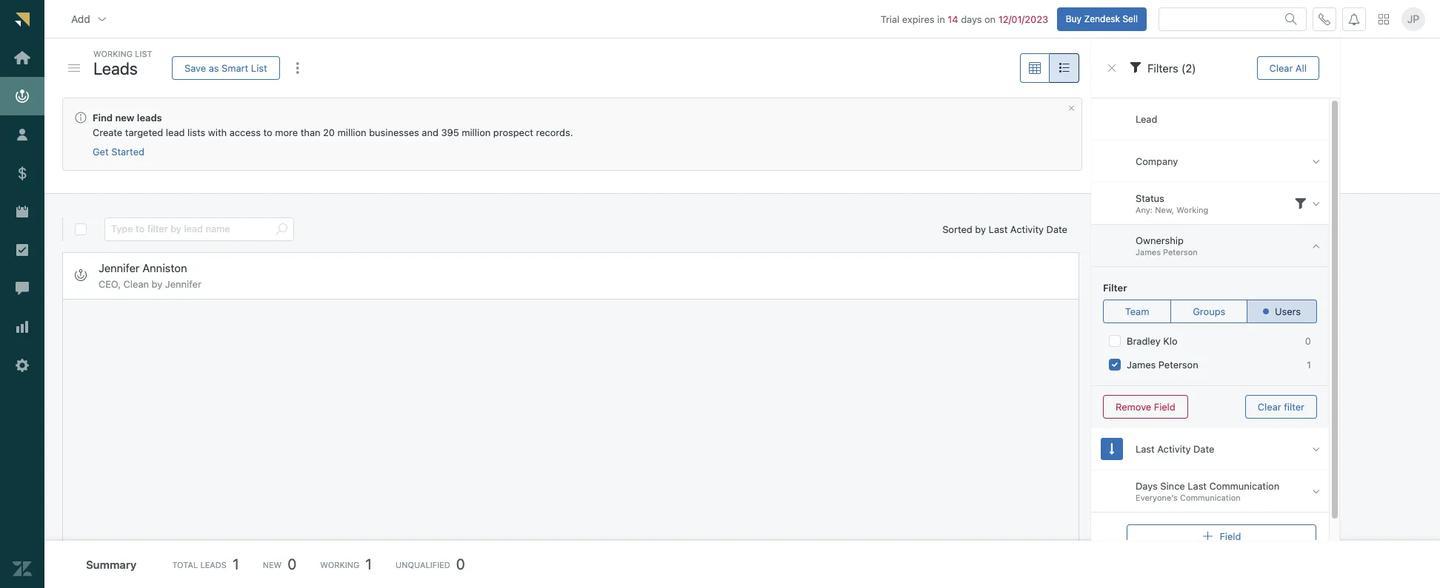 Task type: describe. For each thing, give the bounding box(es) containing it.
team button
[[1103, 300, 1172, 324]]

14
[[948, 13, 958, 25]]

trial
[[881, 13, 900, 25]]

chevron down image
[[96, 13, 108, 25]]

last for by
[[989, 224, 1008, 235]]

clean
[[123, 278, 149, 290]]

handler image
[[68, 65, 80, 72]]

bell image
[[1348, 13, 1360, 25]]

get started link
[[93, 146, 144, 159]]

angle up image
[[1313, 240, 1320, 252]]

filter inside button
[[1284, 401, 1305, 413]]

all
[[1296, 62, 1307, 74]]

0 horizontal spatial search image
[[276, 224, 287, 236]]

jennifer anniston ceo, clean by jennifer
[[99, 261, 201, 290]]

3 angle down image from the top
[[1313, 443, 1320, 456]]

bradley
[[1127, 336, 1161, 347]]

started
[[111, 146, 144, 158]]

prospect
[[493, 127, 533, 139]]

as
[[209, 62, 219, 74]]

0 for new 0
[[288, 556, 297, 573]]

Type to filter by lead name field
[[111, 219, 270, 241]]

field inside button
[[1220, 531, 1241, 543]]

1 vertical spatial jennifer
[[165, 278, 201, 290]]

clear all
[[1270, 62, 1307, 74]]

0 horizontal spatial filter
[[1103, 282, 1127, 294]]

field button
[[1127, 525, 1317, 549]]

lead
[[1136, 113, 1158, 125]]

2 horizontal spatial 1
[[1307, 359, 1311, 371]]

businesses
[[369, 127, 419, 139]]

summary
[[86, 559, 137, 572]]

and
[[422, 127, 438, 139]]

buy
[[1066, 13, 1082, 24]]

zendesk
[[1084, 13, 1120, 24]]

cancel image
[[1106, 62, 1118, 74]]

find new leads create targeted lead lists with access to more than 20 million businesses and 395 million prospect records.
[[93, 112, 573, 139]]

new,
[[1155, 205, 1174, 215]]

clear filter
[[1258, 401, 1305, 413]]

access
[[229, 127, 261, 139]]

sorted
[[943, 224, 973, 235]]

working for 1
[[320, 560, 360, 570]]

1 angle down image from the top
[[1313, 155, 1320, 168]]

ownership james peterson
[[1136, 235, 1198, 257]]

groups button
[[1171, 300, 1248, 324]]

working list leads
[[93, 49, 152, 78]]

new 0
[[263, 556, 297, 573]]

find
[[93, 112, 113, 124]]

with
[[208, 127, 227, 139]]

lists
[[187, 127, 205, 139]]

zendesk products image
[[1379, 14, 1389, 24]]

any:
[[1136, 205, 1153, 215]]

total
[[172, 560, 198, 570]]

team
[[1125, 306, 1149, 317]]

anniston
[[142, 261, 187, 275]]

0 horizontal spatial 1
[[233, 556, 239, 573]]

records.
[[536, 127, 573, 139]]

calls image
[[1319, 13, 1331, 25]]

unqualified
[[396, 560, 450, 570]]

add button
[[59, 4, 120, 34]]

total leads 1
[[172, 556, 239, 573]]

0 vertical spatial communication
[[1210, 481, 1280, 493]]

20
[[323, 127, 335, 139]]

save
[[184, 62, 206, 74]]

targeted
[[125, 127, 163, 139]]

working inside status any: new, working
[[1177, 205, 1209, 215]]

jp
[[1407, 13, 1420, 25]]

0 for unqualified 0
[[456, 556, 465, 573]]

overflow vertical fill image
[[292, 62, 303, 74]]

clear for clear all
[[1270, 62, 1293, 74]]

clear for clear filter
[[1258, 401, 1281, 413]]

remove field button
[[1103, 396, 1188, 419]]

zendesk image
[[13, 560, 32, 579]]

users
[[1275, 306, 1301, 317]]

new
[[115, 112, 134, 124]]

smart
[[222, 62, 248, 74]]

everyone's
[[1136, 494, 1178, 503]]

unqualified 0
[[396, 556, 465, 573]]

long arrow down image
[[1110, 443, 1115, 456]]

new
[[263, 560, 282, 570]]

0 horizontal spatial activity
[[1010, 224, 1044, 235]]

in
[[937, 13, 945, 25]]

since
[[1160, 481, 1185, 493]]

james inside ownership james peterson
[[1136, 248, 1161, 257]]

save as smart list
[[184, 62, 267, 74]]

last for since
[[1188, 481, 1207, 493]]

1 vertical spatial james
[[1127, 359, 1156, 371]]

sell
[[1123, 13, 1138, 24]]

ownership
[[1136, 235, 1184, 247]]

list inside 'button'
[[251, 62, 267, 74]]

buy zendesk sell
[[1066, 13, 1138, 24]]

sorted by last activity date
[[943, 224, 1068, 235]]

company
[[1136, 155, 1178, 167]]

jp button
[[1402, 7, 1425, 31]]

than
[[301, 127, 320, 139]]

peterson inside ownership james peterson
[[1163, 248, 1198, 257]]



Task type: vqa. For each thing, say whether or not it's contained in the screenshot.


Task type: locate. For each thing, give the bounding box(es) containing it.
activity up since
[[1157, 444, 1191, 455]]

last right sorted
[[989, 224, 1008, 235]]

2 horizontal spatial last
[[1188, 481, 1207, 493]]

0 right unqualified
[[456, 556, 465, 573]]

by right sorted
[[975, 224, 986, 235]]

working right new,
[[1177, 205, 1209, 215]]

status
[[1136, 193, 1165, 204]]

0
[[1305, 336, 1311, 347], [288, 556, 297, 573], [456, 556, 465, 573]]

bradley klo
[[1127, 336, 1178, 347]]

list inside working list leads
[[135, 49, 152, 59]]

by inside the jennifer anniston ceo, clean by jennifer
[[152, 278, 162, 290]]

filters
[[1148, 61, 1179, 75]]

2 horizontal spatial 0
[[1305, 336, 1311, 347]]

leads inside working list leads
[[93, 58, 138, 78]]

peterson
[[1163, 248, 1198, 257], [1159, 359, 1199, 371]]

0 right new
[[288, 556, 297, 573]]

working for leads
[[93, 49, 133, 59]]

0 vertical spatial filter
[[1103, 282, 1127, 294]]

get
[[93, 146, 109, 158]]

0 vertical spatial clear
[[1270, 62, 1293, 74]]

by down anniston
[[152, 278, 162, 290]]

0 horizontal spatial 0
[[288, 556, 297, 573]]

0 horizontal spatial working
[[93, 49, 133, 59]]

0 vertical spatial by
[[975, 224, 986, 235]]

2 angle down image from the top
[[1313, 197, 1320, 210]]

james peterson
[[1127, 359, 1199, 371]]

users button
[[1247, 300, 1317, 324]]

list up leads
[[135, 49, 152, 59]]

trial expires in 14 days on 12/01/2023
[[881, 13, 1048, 25]]

save as smart list button
[[172, 56, 280, 80]]

date
[[1047, 224, 1068, 235], [1194, 444, 1215, 455]]

lead
[[166, 127, 185, 139]]

buy zendesk sell button
[[1057, 7, 1147, 31]]

2 vertical spatial working
[[320, 560, 360, 570]]

1 million from the left
[[338, 127, 366, 139]]

million right 395 on the left top
[[462, 127, 491, 139]]

days since last communication everyone's communication
[[1136, 481, 1280, 503]]

add
[[71, 12, 90, 25]]

0 horizontal spatial last
[[989, 224, 1008, 235]]

0 vertical spatial peterson
[[1163, 248, 1198, 257]]

million right 20
[[338, 127, 366, 139]]

0 vertical spatial leads
[[93, 58, 138, 78]]

field inside button
[[1154, 401, 1176, 413]]

activity right sorted
[[1010, 224, 1044, 235]]

395
[[441, 127, 459, 139]]

field
[[1154, 401, 1176, 413], [1220, 531, 1241, 543]]

james
[[1136, 248, 1161, 257], [1127, 359, 1156, 371]]

info image
[[75, 112, 87, 124]]

add image
[[1202, 531, 1214, 543]]

status any: new, working
[[1136, 193, 1209, 215]]

4 angle down image from the top
[[1313, 486, 1320, 498]]

0 vertical spatial date
[[1047, 224, 1068, 235]]

clear all button
[[1257, 56, 1319, 80]]

leads image
[[75, 270, 87, 282]]

filter fill image
[[1130, 61, 1142, 73], [1295, 198, 1307, 210]]

1 horizontal spatial 0
[[456, 556, 465, 573]]

leads inside total leads 1
[[200, 560, 227, 570]]

james down ownership
[[1136, 248, 1161, 257]]

clear
[[1270, 62, 1293, 74], [1258, 401, 1281, 413]]

1 vertical spatial by
[[152, 278, 162, 290]]

activity
[[1010, 224, 1044, 235], [1157, 444, 1191, 455]]

search image
[[1285, 13, 1297, 25], [276, 224, 287, 236]]

working 1
[[320, 556, 372, 573]]

1 vertical spatial peterson
[[1159, 359, 1199, 371]]

0 horizontal spatial field
[[1154, 401, 1176, 413]]

list right smart
[[251, 62, 267, 74]]

ceo,
[[99, 278, 121, 290]]

0 horizontal spatial filter fill image
[[1130, 61, 1142, 73]]

1 vertical spatial working
[[1177, 205, 1209, 215]]

last inside days since last communication everyone's communication
[[1188, 481, 1207, 493]]

1 horizontal spatial date
[[1194, 444, 1215, 455]]

0 vertical spatial list
[[135, 49, 152, 59]]

1 up clear filter button at the right of the page
[[1307, 359, 1311, 371]]

cancel image
[[1068, 104, 1076, 113]]

0 vertical spatial field
[[1154, 401, 1176, 413]]

12/01/2023
[[999, 13, 1048, 25]]

0 vertical spatial james
[[1136, 248, 1161, 257]]

expires
[[902, 13, 935, 25]]

last right since
[[1188, 481, 1207, 493]]

1 vertical spatial list
[[251, 62, 267, 74]]

working inside working list leads
[[93, 49, 133, 59]]

field right add icon on the right of the page
[[1220, 531, 1241, 543]]

2 horizontal spatial working
[[1177, 205, 1209, 215]]

to
[[263, 127, 272, 139]]

communication up field button
[[1210, 481, 1280, 493]]

klo
[[1163, 336, 1178, 347]]

1 horizontal spatial million
[[462, 127, 491, 139]]

working down chevron down icon
[[93, 49, 133, 59]]

1 vertical spatial date
[[1194, 444, 1215, 455]]

1 vertical spatial activity
[[1157, 444, 1191, 455]]

0 vertical spatial search image
[[1285, 13, 1297, 25]]

0 horizontal spatial by
[[152, 278, 162, 290]]

jennifer up ceo,
[[99, 261, 140, 275]]

0 horizontal spatial date
[[1047, 224, 1068, 235]]

1 vertical spatial last
[[1136, 444, 1155, 455]]

create
[[93, 127, 122, 139]]

0 horizontal spatial list
[[135, 49, 152, 59]]

last right long arrow down image
[[1136, 444, 1155, 455]]

1 vertical spatial filter fill image
[[1295, 198, 1307, 210]]

working inside "working 1"
[[320, 560, 360, 570]]

list
[[135, 49, 152, 59], [251, 62, 267, 74]]

1 vertical spatial communication
[[1180, 494, 1241, 503]]

by
[[975, 224, 986, 235], [152, 278, 162, 290]]

leads
[[93, 58, 138, 78], [200, 560, 227, 570]]

peterson down ownership
[[1163, 248, 1198, 257]]

last activity date
[[1136, 444, 1215, 455]]

angle down image
[[1313, 155, 1320, 168], [1313, 197, 1320, 210], [1313, 443, 1320, 456], [1313, 486, 1320, 498]]

1 vertical spatial search image
[[276, 224, 287, 236]]

jennifer down anniston
[[165, 278, 201, 290]]

0 horizontal spatial million
[[338, 127, 366, 139]]

last
[[989, 224, 1008, 235], [1136, 444, 1155, 455], [1188, 481, 1207, 493]]

get started
[[93, 146, 144, 158]]

2 vertical spatial last
[[1188, 481, 1207, 493]]

1 horizontal spatial search image
[[1285, 13, 1297, 25]]

1 vertical spatial leads
[[200, 560, 227, 570]]

jennifer anniston link
[[99, 261, 187, 275]]

filters (2)
[[1148, 61, 1196, 75]]

1 vertical spatial clear
[[1258, 401, 1281, 413]]

groups
[[1193, 306, 1226, 317]]

1 horizontal spatial 1
[[365, 556, 372, 573]]

1 vertical spatial filter
[[1284, 401, 1305, 413]]

1 horizontal spatial leads
[[200, 560, 227, 570]]

remove
[[1116, 401, 1151, 413]]

1 horizontal spatial filter
[[1284, 401, 1305, 413]]

peterson down klo
[[1159, 359, 1199, 371]]

1 left unqualified
[[365, 556, 372, 573]]

james down bradley
[[1127, 359, 1156, 371]]

days
[[1136, 481, 1158, 493]]

0 vertical spatial activity
[[1010, 224, 1044, 235]]

leads right the handler icon
[[93, 58, 138, 78]]

0 vertical spatial working
[[93, 49, 133, 59]]

leads
[[137, 112, 162, 124]]

1
[[1307, 359, 1311, 371], [233, 556, 239, 573], [365, 556, 372, 573]]

working right new 0
[[320, 560, 360, 570]]

0 down users button
[[1305, 336, 1311, 347]]

1 horizontal spatial field
[[1220, 531, 1241, 543]]

field right remove
[[1154, 401, 1176, 413]]

0 horizontal spatial leads
[[93, 58, 138, 78]]

days
[[961, 13, 982, 25]]

(2)
[[1182, 61, 1196, 75]]

1 horizontal spatial working
[[320, 560, 360, 570]]

1 horizontal spatial list
[[251, 62, 267, 74]]

1 horizontal spatial jennifer
[[165, 278, 201, 290]]

0 vertical spatial jennifer
[[99, 261, 140, 275]]

0 vertical spatial last
[[989, 224, 1008, 235]]

1 horizontal spatial filter fill image
[[1295, 198, 1307, 210]]

1 horizontal spatial last
[[1136, 444, 1155, 455]]

0 vertical spatial filter fill image
[[1130, 61, 1142, 73]]

1 horizontal spatial activity
[[1157, 444, 1191, 455]]

1 left new
[[233, 556, 239, 573]]

1 vertical spatial field
[[1220, 531, 1241, 543]]

filter
[[1103, 282, 1127, 294], [1284, 401, 1305, 413]]

communication
[[1210, 481, 1280, 493], [1180, 494, 1241, 503]]

million
[[338, 127, 366, 139], [462, 127, 491, 139]]

more
[[275, 127, 298, 139]]

remove field
[[1116, 401, 1176, 413]]

leads right total
[[200, 560, 227, 570]]

2 million from the left
[[462, 127, 491, 139]]

1 horizontal spatial by
[[975, 224, 986, 235]]

on
[[985, 13, 996, 25]]

clear filter button
[[1245, 396, 1317, 419]]

communication up add icon on the right of the page
[[1180, 494, 1241, 503]]

0 horizontal spatial jennifer
[[99, 261, 140, 275]]



